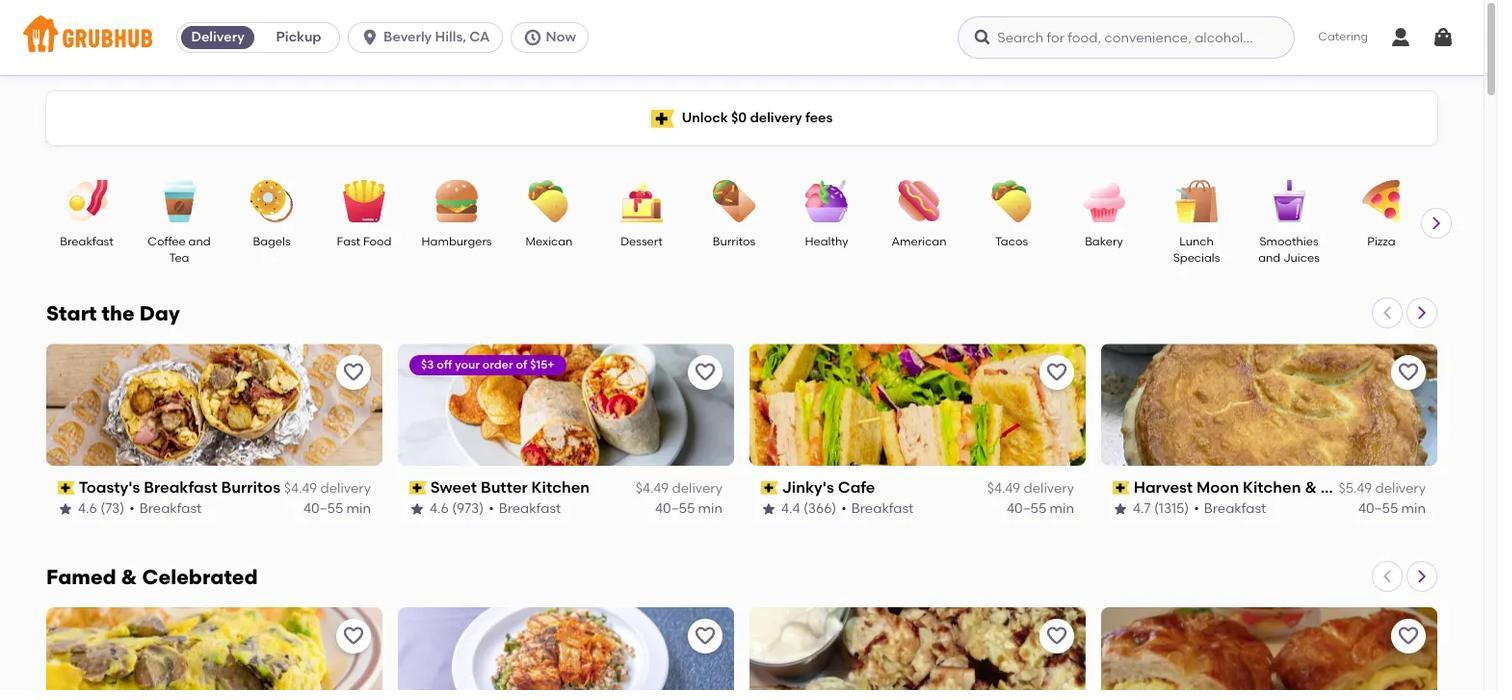 Task type: describe. For each thing, give the bounding box(es) containing it.
healthy image
[[793, 180, 860, 223]]

kitchen for butter
[[532, 479, 590, 497]]

jinky's
[[782, 479, 834, 497]]

lunch specials
[[1173, 235, 1220, 265]]

40–55 for toasty's breakfast burritos
[[304, 501, 343, 517]]

Search for food, convenience, alcohol... search field
[[958, 16, 1295, 59]]

main navigation navigation
[[0, 0, 1484, 75]]

healthy
[[805, 235, 848, 249]]

coffee
[[148, 235, 186, 249]]

subscription pass image for sweet butter kitchen
[[410, 482, 427, 496]]

bakery image
[[1071, 180, 1138, 223]]

of
[[516, 358, 527, 372]]

delivery for toasty's breakfast burritos
[[320, 481, 371, 497]]

specials
[[1173, 252, 1220, 265]]

save this restaurant button for harvest moon kitchen & marketplace logo
[[1391, 356, 1426, 390]]

caret left icon image for famed & celebrated
[[1380, 569, 1395, 585]]

• for butter
[[489, 501, 494, 517]]

fast food
[[337, 235, 392, 249]]

catering
[[1318, 30, 1368, 44]]

celebrated
[[142, 566, 258, 590]]

sweet butter kitchen logo image
[[398, 344, 734, 466]]

• breakfast for butter
[[489, 501, 561, 517]]

svg image for now
[[523, 28, 542, 47]]

beverly hills, ca
[[384, 29, 490, 45]]

catering button
[[1305, 16, 1382, 59]]

factor's famous deli logo image
[[750, 608, 1086, 691]]

• breakfast for cafe
[[841, 501, 914, 517]]

save this restaurant button for jinky's cafe logo
[[1040, 356, 1074, 390]]

unlock $0 delivery fees
[[682, 110, 833, 126]]

subscription pass image for harvest moon kitchen & marketplace
[[1113, 482, 1130, 496]]

4.4
[[781, 501, 800, 517]]

toasty's breakfast burritos
[[79, 479, 280, 497]]

save this restaurant image for toasty's breakfast burritos
[[342, 361, 365, 384]]

1 horizontal spatial burritos
[[713, 235, 756, 249]]

food
[[363, 235, 392, 249]]

delivery for harvest moon kitchen & marketplace
[[1375, 481, 1426, 497]]

smoothies and juices image
[[1256, 180, 1323, 223]]

save this restaurant button for canter's deli logo
[[336, 619, 371, 654]]

save this restaurant image for factor's famous deli logo in the bottom right of the page
[[1045, 625, 1069, 648]]

american image
[[886, 180, 953, 223]]

save this restaurant button for the toast bakery cafe logo at the bottom of page
[[1391, 619, 1426, 654]]

$0
[[731, 110, 747, 126]]

tea
[[169, 252, 189, 265]]

dessert image
[[608, 180, 675, 223]]

min for sweet butter kitchen
[[698, 501, 723, 517]]

• for breakfast
[[129, 501, 135, 517]]

and for smoothies and juices
[[1259, 252, 1281, 265]]

tacos
[[995, 235, 1028, 249]]

famed & celebrated
[[46, 566, 258, 590]]

save this restaurant image for the farm of beverly hills logo
[[694, 625, 717, 648]]

40–55 for jinky's cafe
[[1007, 501, 1047, 517]]

save this restaurant image for jinky's cafe
[[1045, 361, 1069, 384]]

0 horizontal spatial &
[[121, 566, 137, 590]]

4.6 (973)
[[430, 501, 484, 517]]

star icon image for toasty's breakfast burritos
[[58, 502, 73, 517]]

$5.49 delivery
[[1339, 481, 1426, 497]]

the
[[102, 302, 135, 326]]

smoothies
[[1260, 235, 1319, 249]]

(973)
[[452, 501, 484, 517]]

beverly
[[384, 29, 432, 45]]

pickup button
[[258, 22, 339, 53]]

your
[[455, 358, 480, 372]]

harvest moon kitchen & marketplace logo image
[[1101, 344, 1438, 466]]

hamburgers image
[[423, 180, 490, 223]]

start the day
[[46, 302, 180, 326]]

1 svg image from the left
[[1389, 26, 1413, 49]]

delivery for jinky's cafe
[[1024, 481, 1074, 497]]

off
[[437, 358, 452, 372]]

pizza
[[1368, 235, 1396, 249]]

jinky's cafe logo image
[[750, 344, 1086, 466]]

ca
[[469, 29, 490, 45]]

smoothies and juices
[[1259, 235, 1320, 265]]

breakfast image
[[53, 180, 120, 223]]

1 vertical spatial burritos
[[221, 479, 280, 497]]

marketplace
[[1321, 479, 1418, 497]]

coffee and tea image
[[145, 180, 213, 223]]

sweet
[[430, 479, 477, 497]]

$4.49 for kitchen
[[636, 481, 669, 497]]

(1315)
[[1154, 501, 1189, 517]]

40–55 min for jinky's cafe
[[1007, 501, 1074, 517]]

star icon image for harvest moon kitchen & marketplace
[[1113, 502, 1128, 517]]

famed
[[46, 566, 116, 590]]

svg image for beverly hills, ca
[[360, 28, 380, 47]]

4.6 for toasty's breakfast burritos
[[78, 501, 97, 517]]

4.4 (366)
[[781, 501, 837, 517]]

min for toasty's breakfast burritos
[[347, 501, 371, 517]]

40–55 min for toasty's breakfast burritos
[[304, 501, 371, 517]]



Task type: locate. For each thing, give the bounding box(es) containing it.
2 • breakfast from the left
[[489, 501, 561, 517]]

2 kitchen from the left
[[1243, 479, 1301, 497]]

jinky's cafe
[[782, 479, 875, 497]]

2 caret left icon image from the top
[[1380, 569, 1395, 585]]

1 horizontal spatial svg image
[[523, 28, 542, 47]]

0 vertical spatial &
[[1305, 479, 1317, 497]]

40–55 min
[[304, 501, 371, 517], [655, 501, 723, 517], [1007, 501, 1074, 517], [1359, 501, 1426, 517]]

3 40–55 min from the left
[[1007, 501, 1074, 517]]

• breakfast down cafe
[[841, 501, 914, 517]]

dessert
[[621, 235, 663, 249]]

0 horizontal spatial subscription pass image
[[410, 482, 427, 496]]

and up "tea"
[[188, 235, 211, 249]]

0 horizontal spatial $4.49 delivery
[[284, 481, 371, 497]]

and
[[188, 235, 211, 249], [1259, 252, 1281, 265]]

and inside coffee and tea
[[188, 235, 211, 249]]

pickup
[[276, 29, 321, 45]]

cafe
[[838, 479, 875, 497]]

&
[[1305, 479, 1317, 497], [121, 566, 137, 590]]

3 $4.49 from the left
[[987, 481, 1021, 497]]

• breakfast for moon
[[1194, 501, 1266, 517]]

save this restaurant image
[[694, 361, 717, 384], [1397, 361, 1420, 384], [342, 625, 365, 648], [694, 625, 717, 648], [1045, 625, 1069, 648], [1397, 625, 1420, 648]]

1 • breakfast from the left
[[129, 501, 202, 517]]

3 min from the left
[[1050, 501, 1074, 517]]

the farm of beverly hills logo image
[[398, 608, 734, 691]]

kitchen right moon
[[1243, 479, 1301, 497]]

caret right icon image for day
[[1414, 305, 1430, 321]]

burritos
[[713, 235, 756, 249], [221, 479, 280, 497]]

breakfast down sweet butter kitchen
[[499, 501, 561, 517]]

40–55
[[304, 501, 343, 517], [655, 501, 695, 517], [1007, 501, 1047, 517], [1359, 501, 1398, 517]]

1 vertical spatial and
[[1259, 252, 1281, 265]]

save this restaurant image for harvest moon kitchen & marketplace logo
[[1397, 361, 1420, 384]]

$5.49
[[1339, 481, 1372, 497]]

2 subscription pass image from the left
[[1113, 482, 1130, 496]]

caret left icon image down '$5.49 delivery'
[[1380, 569, 1395, 585]]

• right (1315)
[[1194, 501, 1199, 517]]

1 subscription pass image from the left
[[58, 482, 75, 496]]

order
[[483, 358, 513, 372]]

svg image
[[360, 28, 380, 47], [523, 28, 542, 47], [973, 28, 993, 47]]

caret left icon image for start the day
[[1380, 305, 1395, 321]]

3 • from the left
[[841, 501, 847, 517]]

sweet butter kitchen
[[430, 479, 590, 497]]

breakfast for harvest moon kitchen & marketplace
[[1204, 501, 1266, 517]]

4 40–55 min from the left
[[1359, 501, 1426, 517]]

burritos image
[[701, 180, 768, 223]]

1 horizontal spatial svg image
[[1432, 26, 1455, 49]]

1 save this restaurant image from the left
[[342, 361, 365, 384]]

1 caret left icon image from the top
[[1380, 305, 1395, 321]]

burritos down burritos image
[[713, 235, 756, 249]]

• breakfast down the toasty's breakfast burritos
[[129, 501, 202, 517]]

breakfast right toasty's at left bottom
[[144, 479, 217, 497]]

bakery
[[1085, 235, 1123, 249]]

0 vertical spatial caret right icon image
[[1429, 216, 1444, 231]]

1 horizontal spatial &
[[1305, 479, 1317, 497]]

subscription pass image left harvest
[[1113, 482, 1130, 496]]

1 horizontal spatial $4.49
[[636, 481, 669, 497]]

2 vertical spatial caret right icon image
[[1414, 569, 1430, 585]]

1 • from the left
[[129, 501, 135, 517]]

lunch specials image
[[1163, 180, 1230, 223]]

• right "(973)"
[[489, 501, 494, 517]]

0 horizontal spatial svg image
[[1389, 26, 1413, 49]]

• right the (73)
[[129, 501, 135, 517]]

lunch
[[1180, 235, 1214, 249]]

4.6 left the (73)
[[78, 501, 97, 517]]

breakfast down the toasty's breakfast burritos
[[139, 501, 202, 517]]

& left $5.49
[[1305, 479, 1317, 497]]

save this restaurant image
[[342, 361, 365, 384], [1045, 361, 1069, 384]]

subscription pass image for toasty's breakfast burritos
[[58, 482, 75, 496]]

1 star icon image from the left
[[58, 502, 73, 517]]

caret right icon image
[[1429, 216, 1444, 231], [1414, 305, 1430, 321], [1414, 569, 1430, 585]]

day
[[139, 302, 180, 326]]

fees
[[805, 110, 833, 126]]

breakfast
[[60, 235, 113, 249], [144, 479, 217, 497], [139, 501, 202, 517], [499, 501, 561, 517], [852, 501, 914, 517], [1204, 501, 1266, 517]]

3 40–55 from the left
[[1007, 501, 1047, 517]]

1 horizontal spatial subscription pass image
[[1113, 482, 1130, 496]]

svg image inside now button
[[523, 28, 542, 47]]

• breakfast down sweet butter kitchen
[[489, 501, 561, 517]]

bagels image
[[238, 180, 305, 223]]

40–55 for sweet butter kitchen
[[655, 501, 695, 517]]

1 vertical spatial &
[[121, 566, 137, 590]]

min for jinky's cafe
[[1050, 501, 1074, 517]]

0 vertical spatial and
[[188, 235, 211, 249]]

•
[[129, 501, 135, 517], [489, 501, 494, 517], [841, 501, 847, 517], [1194, 501, 1199, 517]]

4 star icon image from the left
[[1113, 502, 1128, 517]]

harvest
[[1134, 479, 1193, 497]]

2 save this restaurant image from the left
[[1045, 361, 1069, 384]]

1 subscription pass image from the left
[[410, 482, 427, 496]]

1 horizontal spatial save this restaurant image
[[1045, 361, 1069, 384]]

0 horizontal spatial 4.6
[[78, 501, 97, 517]]

1 $4.49 delivery from the left
[[284, 481, 371, 497]]

delivery
[[750, 110, 802, 126], [320, 481, 371, 497], [672, 481, 723, 497], [1024, 481, 1074, 497], [1375, 481, 1426, 497]]

burritos down the toasty's breakfast burritos logo
[[221, 479, 280, 497]]

breakfast down cafe
[[852, 501, 914, 517]]

1 horizontal spatial 4.6
[[430, 501, 449, 517]]

moon
[[1197, 479, 1239, 497]]

toast bakery cafe logo image
[[1101, 608, 1438, 691]]

$3 off your order of $15+
[[421, 358, 555, 372]]

1 kitchen from the left
[[532, 479, 590, 497]]

2 • from the left
[[489, 501, 494, 517]]

breakfast down the breakfast image
[[60, 235, 113, 249]]

3 $4.49 delivery from the left
[[987, 481, 1074, 497]]

mexican image
[[516, 180, 583, 223]]

• for moon
[[1194, 501, 1199, 517]]

breakfast for sweet butter kitchen
[[499, 501, 561, 517]]

min
[[347, 501, 371, 517], [698, 501, 723, 517], [1050, 501, 1074, 517], [1402, 501, 1426, 517]]

2 40–55 from the left
[[655, 501, 695, 517]]

1 vertical spatial caret left icon image
[[1380, 569, 1395, 585]]

hills,
[[435, 29, 466, 45]]

now
[[546, 29, 576, 45]]

$4.49 delivery for burritos
[[284, 481, 371, 497]]

1 40–55 min from the left
[[304, 501, 371, 517]]

caret right icon image for celebrated
[[1414, 569, 1430, 585]]

$4.49 delivery for kitchen
[[636, 481, 723, 497]]

0 horizontal spatial svg image
[[360, 28, 380, 47]]

svg image
[[1389, 26, 1413, 49], [1432, 26, 1455, 49]]

star icon image for jinky's cafe
[[761, 502, 777, 517]]

kitchen
[[532, 479, 590, 497], [1243, 479, 1301, 497]]

subscription pass image for jinky's cafe
[[761, 482, 778, 496]]

unlock
[[682, 110, 728, 126]]

1 horizontal spatial $4.49 delivery
[[636, 481, 723, 497]]

beverly hills, ca button
[[348, 22, 510, 53]]

caret left icon image down pizza on the right
[[1380, 305, 1395, 321]]

delivery
[[191, 29, 245, 45]]

$4.49 for burritos
[[284, 481, 317, 497]]

american
[[892, 235, 947, 249]]

fast food image
[[330, 180, 398, 223]]

and inside smoothies and juices
[[1259, 252, 1281, 265]]

1 horizontal spatial subscription pass image
[[761, 482, 778, 496]]

1 horizontal spatial kitchen
[[1243, 479, 1301, 497]]

2 40–55 min from the left
[[655, 501, 723, 517]]

$15+
[[530, 358, 555, 372]]

$4.49 delivery
[[284, 481, 371, 497], [636, 481, 723, 497], [987, 481, 1074, 497]]

1 $4.49 from the left
[[284, 481, 317, 497]]

save this restaurant button for the toasty's breakfast burritos logo
[[336, 356, 371, 390]]

• breakfast
[[129, 501, 202, 517], [489, 501, 561, 517], [841, 501, 914, 517], [1194, 501, 1266, 517]]

3 star icon image from the left
[[761, 502, 777, 517]]

3 svg image from the left
[[973, 28, 993, 47]]

now button
[[510, 22, 596, 53]]

svg image inside beverly hills, ca button
[[360, 28, 380, 47]]

2 subscription pass image from the left
[[761, 482, 778, 496]]

save this restaurant image for canter's deli logo
[[342, 625, 365, 648]]

grubhub plus flag logo image
[[651, 109, 674, 128]]

0 vertical spatial caret left icon image
[[1380, 305, 1395, 321]]

0 horizontal spatial and
[[188, 235, 211, 249]]

4.7 (1315)
[[1133, 501, 1189, 517]]

save this restaurant image for the toast bakery cafe logo at the bottom of page
[[1397, 625, 1420, 648]]

0 horizontal spatial burritos
[[221, 479, 280, 497]]

• right the (366)
[[841, 501, 847, 517]]

breakfast for jinky's cafe
[[852, 501, 914, 517]]

1 40–55 from the left
[[304, 501, 343, 517]]

40–55 min for sweet butter kitchen
[[655, 501, 723, 517]]

2 horizontal spatial $4.49
[[987, 481, 1021, 497]]

subscription pass image
[[58, 482, 75, 496], [1113, 482, 1130, 496]]

4 40–55 from the left
[[1359, 501, 1398, 517]]

star icon image left 4.6 (73)
[[58, 502, 73, 517]]

subscription pass image left toasty's at left bottom
[[58, 482, 75, 496]]

2 $4.49 delivery from the left
[[636, 481, 723, 497]]

(73)
[[100, 501, 124, 517]]

juices
[[1284, 252, 1320, 265]]

(366)
[[803, 501, 837, 517]]

3 • breakfast from the left
[[841, 501, 914, 517]]

breakfast for toasty's breakfast burritos
[[139, 501, 202, 517]]

kitchen right "butter"
[[532, 479, 590, 497]]

2 $4.49 from the left
[[636, 481, 669, 497]]

2 horizontal spatial $4.49 delivery
[[987, 481, 1074, 497]]

• for cafe
[[841, 501, 847, 517]]

bagels
[[253, 235, 291, 249]]

4.6 (73)
[[78, 501, 124, 517]]

delivery for sweet butter kitchen
[[672, 481, 723, 497]]

hamburgers
[[422, 235, 492, 249]]

• breakfast down moon
[[1194, 501, 1266, 517]]

tacos image
[[978, 180, 1045, 223]]

star icon image
[[58, 502, 73, 517], [410, 502, 425, 517], [761, 502, 777, 517], [1113, 502, 1128, 517]]

and for coffee and tea
[[188, 235, 211, 249]]

4.6
[[78, 501, 97, 517], [430, 501, 449, 517]]

0 horizontal spatial kitchen
[[532, 479, 590, 497]]

4 min from the left
[[1402, 501, 1426, 517]]

canter's deli logo image
[[46, 608, 383, 691]]

toasty's
[[79, 479, 140, 497]]

caret left icon image
[[1380, 305, 1395, 321], [1380, 569, 1395, 585]]

4.6 for sweet butter kitchen
[[430, 501, 449, 517]]

coffee and tea
[[148, 235, 211, 265]]

1 svg image from the left
[[360, 28, 380, 47]]

0 vertical spatial burritos
[[713, 235, 756, 249]]

$3
[[421, 358, 434, 372]]

start
[[46, 302, 97, 326]]

save this restaurant button for the farm of beverly hills logo
[[688, 619, 723, 654]]

delivery button
[[177, 22, 258, 53]]

star icon image left 4.6 (973)
[[410, 502, 425, 517]]

1 horizontal spatial and
[[1259, 252, 1281, 265]]

star icon image left 4.7
[[1113, 502, 1128, 517]]

40–55 min for harvest moon kitchen & marketplace
[[1359, 501, 1426, 517]]

2 horizontal spatial svg image
[[973, 28, 993, 47]]

2 svg image from the left
[[1432, 26, 1455, 49]]

toasty's breakfast burritos logo image
[[46, 344, 383, 466]]

• breakfast for breakfast
[[129, 501, 202, 517]]

kitchen for moon
[[1243, 479, 1301, 497]]

harvest moon kitchen & marketplace
[[1134, 479, 1418, 497]]

mexican
[[526, 235, 573, 249]]

1 min from the left
[[347, 501, 371, 517]]

save this restaurant button for factor's famous deli logo in the bottom right of the page
[[1040, 619, 1074, 654]]

1 4.6 from the left
[[78, 501, 97, 517]]

butter
[[481, 479, 528, 497]]

1 vertical spatial caret right icon image
[[1414, 305, 1430, 321]]

4 • from the left
[[1194, 501, 1199, 517]]

pizza image
[[1348, 180, 1415, 223]]

4.6 down sweet
[[430, 501, 449, 517]]

min for harvest moon kitchen & marketplace
[[1402, 501, 1426, 517]]

save this restaurant button
[[336, 356, 371, 390], [688, 356, 723, 390], [1040, 356, 1074, 390], [1391, 356, 1426, 390], [336, 619, 371, 654], [688, 619, 723, 654], [1040, 619, 1074, 654], [1391, 619, 1426, 654]]

4 • breakfast from the left
[[1194, 501, 1266, 517]]

4.7
[[1133, 501, 1151, 517]]

0 horizontal spatial $4.49
[[284, 481, 317, 497]]

& right famed
[[121, 566, 137, 590]]

and down smoothies
[[1259, 252, 1281, 265]]

breakfast down moon
[[1204, 501, 1266, 517]]

2 min from the left
[[698, 501, 723, 517]]

subscription pass image
[[410, 482, 427, 496], [761, 482, 778, 496]]

subscription pass image left jinky's
[[761, 482, 778, 496]]

40–55 for harvest moon kitchen & marketplace
[[1359, 501, 1398, 517]]

fast
[[337, 235, 361, 249]]

2 star icon image from the left
[[410, 502, 425, 517]]

0 horizontal spatial save this restaurant image
[[342, 361, 365, 384]]

2 svg image from the left
[[523, 28, 542, 47]]

subscription pass image left sweet
[[410, 482, 427, 496]]

2 4.6 from the left
[[430, 501, 449, 517]]

0 horizontal spatial subscription pass image
[[58, 482, 75, 496]]

star icon image left 4.4
[[761, 502, 777, 517]]

$4.49
[[284, 481, 317, 497], [636, 481, 669, 497], [987, 481, 1021, 497]]

star icon image for sweet butter kitchen
[[410, 502, 425, 517]]



Task type: vqa. For each thing, say whether or not it's contained in the screenshot.
second Was
no



